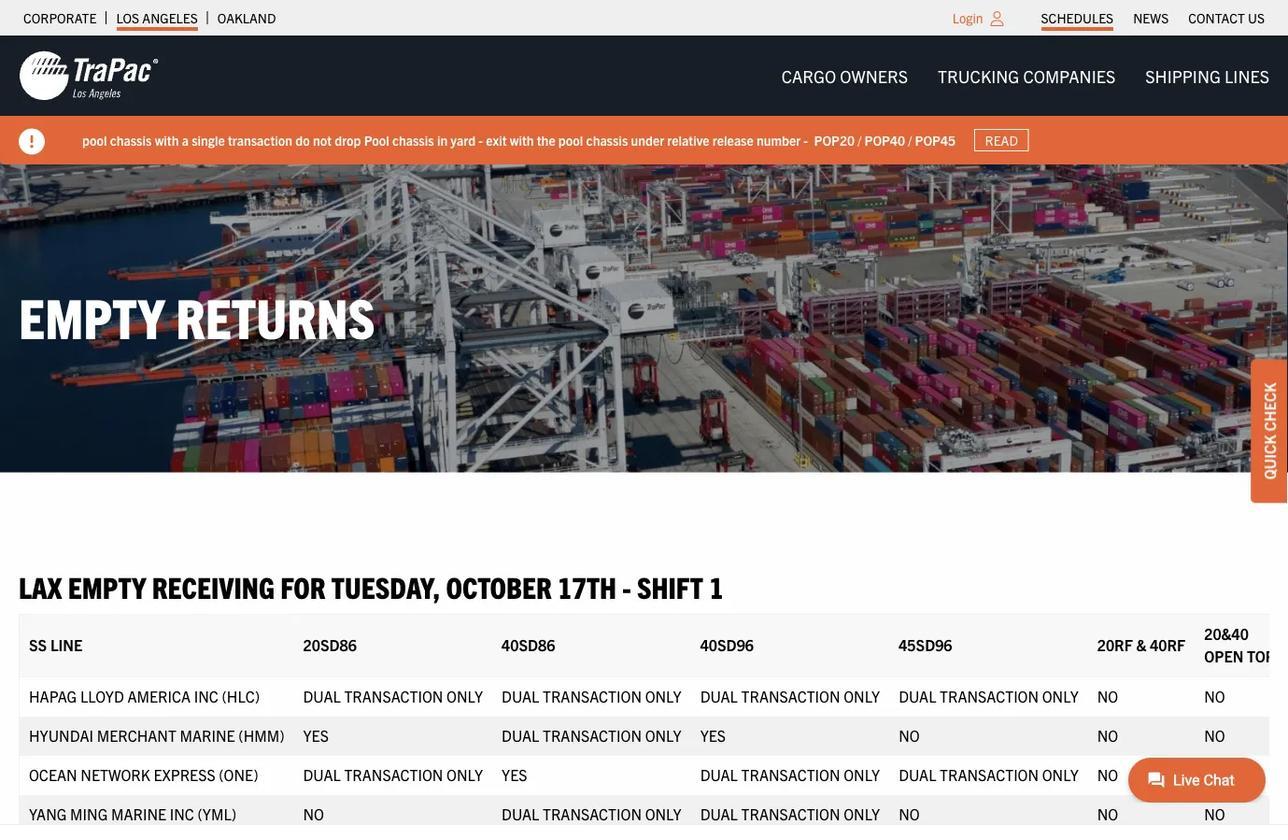 Task type: describe. For each thing, give the bounding box(es) containing it.
1 horizontal spatial yes
[[502, 765, 528, 784]]

drop
[[335, 131, 361, 148]]

exit
[[486, 131, 507, 148]]

returns
[[176, 282, 375, 350]]

40sd96
[[701, 635, 754, 654]]

(yml)
[[198, 805, 236, 823]]

cargo
[[782, 65, 837, 86]]

schedules link
[[1042, 5, 1114, 31]]

owners
[[841, 65, 908, 86]]

lax
[[19, 568, 62, 604]]

los angeles link
[[116, 5, 198, 31]]

45sd96
[[899, 635, 953, 654]]

for
[[281, 568, 326, 604]]

1
[[710, 568, 724, 604]]

shift
[[637, 568, 704, 604]]

single
[[192, 131, 225, 148]]

empty
[[19, 282, 165, 350]]

release
[[713, 131, 754, 148]]

number
[[757, 131, 801, 148]]

solid image
[[19, 129, 45, 155]]

top
[[1248, 647, 1276, 665]]

los angeles
[[116, 9, 198, 26]]

40sd86
[[502, 635, 556, 654]]

20&40 open top
[[1205, 624, 1276, 665]]

cargo owners
[[782, 65, 908, 86]]

20rf
[[1098, 635, 1133, 654]]

(one)
[[219, 765, 258, 784]]

trucking
[[938, 65, 1020, 86]]

merchant
[[97, 726, 177, 745]]

40rf
[[1151, 635, 1186, 654]]

&
[[1137, 635, 1147, 654]]

ss
[[29, 635, 47, 654]]

oakland link
[[218, 5, 276, 31]]

corporate
[[23, 9, 97, 26]]

pop20
[[815, 131, 855, 148]]

not
[[313, 131, 332, 148]]

los
[[116, 9, 139, 26]]

login link
[[953, 9, 984, 26]]

ss line
[[29, 635, 82, 654]]

pool chassis with a single transaction  do not drop pool chassis in yard -  exit with the pool chassis under relative release number -  pop20 / pop40 / pop45
[[82, 131, 956, 148]]

network
[[81, 765, 150, 784]]

17th
[[558, 568, 617, 604]]

ocean
[[29, 765, 77, 784]]

tuesday,
[[332, 568, 440, 604]]

hapag lloyd america inc (hlc)
[[29, 687, 260, 706]]

empty returns
[[19, 282, 375, 350]]

hapag
[[29, 687, 77, 706]]

lloyd
[[80, 687, 124, 706]]

2 pool from the left
[[559, 131, 583, 148]]

contact us
[[1189, 9, 1265, 26]]

open
[[1205, 647, 1244, 665]]

yang ming marine inc (yml)
[[29, 805, 236, 823]]

2 with from the left
[[510, 131, 534, 148]]

menu bar containing schedules
[[1032, 5, 1275, 31]]

1 / from the left
[[858, 131, 862, 148]]

20sd86
[[303, 635, 357, 654]]

yang
[[29, 805, 67, 823]]

cargo owners link
[[767, 57, 923, 95]]

pool
[[364, 131, 389, 148]]

october
[[446, 568, 552, 604]]

(hmm)
[[239, 726, 285, 745]]

relative
[[668, 131, 710, 148]]

login
[[953, 9, 984, 26]]

in
[[437, 131, 448, 148]]

contact
[[1189, 9, 1246, 26]]

trucking companies
[[938, 65, 1116, 86]]

inc for (hlc)
[[194, 687, 219, 706]]

(hlc)
[[222, 687, 260, 706]]

transaction
[[228, 131, 293, 148]]



Task type: locate. For each thing, give the bounding box(es) containing it.
20rf & 40rf
[[1098, 635, 1186, 654]]

yard
[[451, 131, 476, 148]]

with
[[155, 131, 179, 148], [510, 131, 534, 148]]

-
[[479, 131, 483, 148], [804, 131, 809, 148], [623, 568, 631, 604]]

menu bar up shipping
[[1032, 5, 1275, 31]]

check
[[1261, 383, 1279, 431]]

1 chassis from the left
[[110, 131, 152, 148]]

0 vertical spatial marine
[[180, 726, 235, 745]]

oakland
[[218, 9, 276, 26]]

1 horizontal spatial /
[[909, 131, 912, 148]]

lines
[[1225, 65, 1270, 86]]

shipping
[[1146, 65, 1221, 86]]

only
[[447, 687, 483, 706], [645, 687, 682, 706], [844, 687, 881, 706], [1043, 687, 1079, 706], [645, 726, 682, 745], [447, 765, 483, 784], [844, 765, 881, 784], [1043, 765, 1079, 784], [645, 805, 682, 823], [844, 805, 881, 823]]

menu bar containing cargo owners
[[767, 57, 1285, 95]]

pool right the
[[559, 131, 583, 148]]

hyundai merchant marine (hmm)
[[29, 726, 285, 745]]

schedules
[[1042, 9, 1114, 26]]

pop45
[[915, 131, 956, 148]]

light image
[[991, 11, 1004, 26]]

with left a
[[155, 131, 179, 148]]

inc left (yml)
[[170, 805, 194, 823]]

inc
[[194, 687, 219, 706], [170, 805, 194, 823]]

the
[[537, 131, 556, 148]]

express
[[154, 765, 216, 784]]

0 horizontal spatial with
[[155, 131, 179, 148]]

quick check
[[1261, 383, 1279, 480]]

1 horizontal spatial with
[[510, 131, 534, 148]]

hyundai
[[29, 726, 93, 745]]

0 horizontal spatial /
[[858, 131, 862, 148]]

corporate link
[[23, 5, 97, 31]]

/ left pop45
[[909, 131, 912, 148]]

marine
[[180, 726, 235, 745], [111, 805, 166, 823]]

banner
[[0, 36, 1289, 164]]

menu bar
[[1032, 5, 1275, 31], [767, 57, 1285, 95]]

read
[[986, 132, 1019, 149]]

shipping lines link
[[1131, 57, 1285, 95]]

0 horizontal spatial marine
[[111, 805, 166, 823]]

chassis left a
[[110, 131, 152, 148]]

yes
[[303, 726, 329, 745], [701, 726, 726, 745], [502, 765, 528, 784]]

empty
[[68, 568, 146, 604]]

news link
[[1134, 5, 1169, 31]]

2 horizontal spatial chassis
[[586, 131, 628, 148]]

2 / from the left
[[909, 131, 912, 148]]

chassis left the in
[[392, 131, 434, 148]]

angeles
[[142, 9, 198, 26]]

read link
[[975, 129, 1029, 152]]

quick check link
[[1251, 360, 1289, 503]]

1 horizontal spatial chassis
[[392, 131, 434, 148]]

inc for (yml)
[[170, 805, 194, 823]]

/
[[858, 131, 862, 148], [909, 131, 912, 148]]

2 horizontal spatial -
[[804, 131, 809, 148]]

2 horizontal spatial yes
[[701, 726, 726, 745]]

under
[[631, 131, 665, 148]]

3 chassis from the left
[[586, 131, 628, 148]]

0 vertical spatial inc
[[194, 687, 219, 706]]

1 vertical spatial menu bar
[[767, 57, 1285, 95]]

1 vertical spatial inc
[[170, 805, 194, 823]]

20&40
[[1205, 624, 1249, 643]]

marine for inc
[[111, 805, 166, 823]]

companies
[[1024, 65, 1116, 86]]

ming
[[70, 805, 108, 823]]

0 horizontal spatial pool
[[82, 131, 107, 148]]

- right 17th
[[623, 568, 631, 604]]

- left exit
[[479, 131, 483, 148]]

line
[[50, 635, 82, 654]]

us
[[1249, 9, 1265, 26]]

1 with from the left
[[155, 131, 179, 148]]

news
[[1134, 9, 1169, 26]]

/ right pop20
[[858, 131, 862, 148]]

chassis left under
[[586, 131, 628, 148]]

menu bar down "light" image on the top right of the page
[[767, 57, 1285, 95]]

0 vertical spatial menu bar
[[1032, 5, 1275, 31]]

dual
[[303, 687, 341, 706], [502, 687, 540, 706], [701, 687, 738, 706], [899, 687, 937, 706], [502, 726, 540, 745], [303, 765, 341, 784], [701, 765, 738, 784], [899, 765, 937, 784], [502, 805, 540, 823], [701, 805, 738, 823]]

lax empty receiving           for tuesday, october 17th              - shift 1
[[19, 568, 724, 604]]

a
[[182, 131, 189, 148]]

do
[[296, 131, 310, 148]]

pool
[[82, 131, 107, 148], [559, 131, 583, 148]]

los angeles image
[[19, 50, 159, 102]]

marine for (hmm)
[[180, 726, 235, 745]]

1 vertical spatial marine
[[111, 805, 166, 823]]

banner containing cargo owners
[[0, 36, 1289, 164]]

1 pool from the left
[[82, 131, 107, 148]]

marine up the express
[[180, 726, 235, 745]]

2 chassis from the left
[[392, 131, 434, 148]]

1 horizontal spatial marine
[[180, 726, 235, 745]]

contact us link
[[1189, 5, 1265, 31]]

trucking companies link
[[923, 57, 1131, 95]]

0 horizontal spatial yes
[[303, 726, 329, 745]]

marine down ocean network express (one) in the bottom left of the page
[[111, 805, 166, 823]]

pool right solid icon on the top of the page
[[82, 131, 107, 148]]

receiving
[[152, 568, 275, 604]]

quick
[[1261, 435, 1279, 480]]

1 horizontal spatial -
[[623, 568, 631, 604]]

shipping lines
[[1146, 65, 1270, 86]]

0 horizontal spatial chassis
[[110, 131, 152, 148]]

inc left (hlc) at left
[[194, 687, 219, 706]]

with left the
[[510, 131, 534, 148]]

1 horizontal spatial pool
[[559, 131, 583, 148]]

pop40
[[865, 131, 906, 148]]

- right number
[[804, 131, 809, 148]]

0 horizontal spatial -
[[479, 131, 483, 148]]

america
[[128, 687, 191, 706]]

chassis
[[110, 131, 152, 148], [392, 131, 434, 148], [586, 131, 628, 148]]



Task type: vqa. For each thing, say whether or not it's contained in the screenshot.
the rightmost "MARINE"
yes



